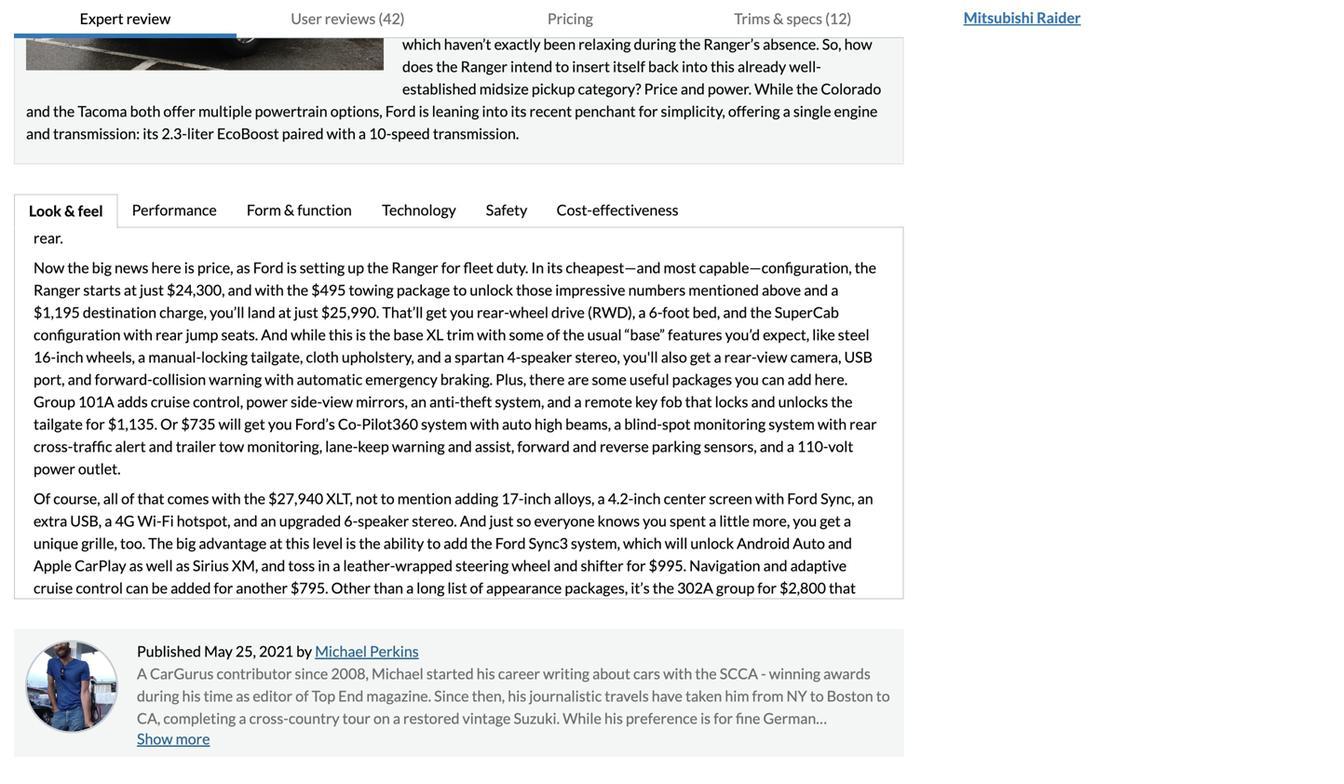 Task type: locate. For each thing, give the bounding box(es) containing it.
0 vertical spatial adds
[[117, 393, 148, 411]]

at inside of course, all of that comes with the $27,940 xlt, not to mention adding 17-inch alloys, a 4.2-inch center screen with ford sync, an extra usb, a 4g wi-fi hotspot, and an upgraded 6-speaker stereo. and just so everyone knows you spent a little more, you get a unique grille, too. the big advantage at this level is the ability to add the ford sync3 system, which will unlock android auto and apple carplay as well as sirius xm, and toss in a leather-wrapped steering wheel and shifter for $995. navigation and adaptive cruise control can be added for another $795. other than a long list of appearance packages, it's the 302a group for $2,800 that should tempt; it adds an 8-way power heated driver and passenger seats with power lumbar support, remote start, the sport appearance package, and the important manual sliding rear window.
[[269, 534, 283, 552]]

1 vertical spatial rear
[[850, 415, 877, 433]]

0 horizontal spatial rear
[[155, 326, 183, 344]]

remote down 302a
[[684, 601, 732, 619]]

1 horizontal spatial inch
[[524, 489, 551, 508]]

in right mounts
[[757, 206, 770, 225]]

0 vertical spatial can
[[762, 370, 785, 388]]

& for specs
[[773, 9, 784, 27]]

0 horizontal spatial remote
[[585, 393, 632, 411]]

to
[[269, 162, 283, 180], [163, 184, 177, 202], [543, 184, 557, 202], [196, 206, 209, 225], [532, 206, 546, 225], [453, 281, 467, 299], [381, 489, 395, 508], [427, 534, 441, 552], [810, 687, 824, 705], [876, 687, 890, 705]]

editor
[[253, 687, 293, 705]]

tour
[[342, 709, 371, 727]]

that up wi-
[[137, 489, 164, 508]]

2 horizontal spatial that
[[829, 579, 856, 597]]

1 horizontal spatial have
[[652, 687, 683, 705]]

a up "base"
[[638, 303, 646, 321]]

to down fleet
[[453, 281, 467, 299]]

duty.
[[496, 259, 528, 277]]

0 vertical spatial speaker
[[521, 348, 572, 366]]

capable—configuration,
[[699, 259, 852, 277]]

at down upgraded
[[269, 534, 283, 552]]

1 vertical spatial 6-
[[344, 512, 358, 530]]

discerning
[[778, 184, 845, 202]]

at
[[124, 281, 137, 299], [278, 303, 291, 321], [269, 534, 283, 552]]

0 horizontal spatial michael
[[315, 642, 367, 660]]

a left little
[[709, 512, 716, 530]]

1 horizontal spatial system
[[769, 415, 815, 433]]

rear up the 'manual-'
[[155, 326, 183, 344]]

steel
[[617, 206, 649, 225], [838, 326, 869, 344]]

cross- down "editor"
[[249, 709, 289, 727]]

1 vertical spatial cross-
[[249, 709, 289, 727]]

0 vertical spatial this
[[329, 326, 353, 344]]

1 horizontal spatial system,
[[571, 534, 620, 552]]

1 horizontal spatial cruise
[[151, 393, 190, 411]]

as inside now the big news here is price, as ford is setting up the ranger for fleet duty. in its cheapest—and most capable—configuration, the ranger starts at just $24,300, and with the $495 towing package to unlock those impressive numbers mentioned above and a $1,195 destination charge, you'll land at just $25,990. that'll get you rear-wheel drive (rwd), a 6-foot bed, and the supercab configuration with rear jump seats. and while this is the base xl trim with some of the usual "base" features you'd expect, like steel 16-inch wheels, a manual-locking tailgate, cloth upholstery, and a spartan 4-speaker stereo, you'll also get a rear-view camera, usb port, and forward-collision warning with automatic emergency braking. plus, there are some useful packages you can add here. group 101a adds cruise control, power side-view mirrors, an anti-theft system, and a remote key fob that locks and unlocks the tailgate for $1,135. or $735 will get you ford's co-pilot360 system with auto high beams, a blind-spot monitoring system with rear cross-traffic alert and trailer tow monitoring, lane-keep warning and assist, forward and reverse parking sensors, and a 110-volt power outlet.
[[236, 259, 250, 277]]

forward
[[517, 437, 570, 456]]

1 vertical spatial warning
[[392, 437, 445, 456]]

cruise inside of course, all of that comes with the $27,940 xlt, not to mention adding 17-inch alloys, a 4.2-inch center screen with ford sync, an extra usb, a 4g wi-fi hotspot, and an upgraded 6-speaker stereo. and just so everyone knows you spent a little more, you get a unique grille, too. the big advantage at this level is the ability to add the ford sync3 system, which will unlock android auto and apple carplay as well as sirius xm, and toss in a leather-wrapped steering wheel and shifter for $995. navigation and adaptive cruise control can be added for another $795. other than a long list of appearance packages, it's the 302a group for $2,800 that should tempt; it adds an 8-way power heated driver and passenger seats with power lumbar support, remote start, the sport appearance package, and the important manual sliding rear window.
[[34, 579, 73, 597]]

you up auto
[[793, 512, 817, 530]]

center inside of course, all of that comes with the $27,940 xlt, not to mention adding 17-inch alloys, a 4.2-inch center screen with ford sync, an extra usb, a 4g wi-fi hotspot, and an upgraded 6-speaker stereo. and just so everyone knows you spent a little more, you get a unique grille, too. the big advantage at this level is the ability to add the ford sync3 system, which will unlock android auto and apple carplay as well as sirius xm, and toss in a leather-wrapped steering wheel and shifter for $995. navigation and adaptive cruise control can be added for another $795. other than a long list of appearance packages, it's the 302a group for $2,800 that should tempt; it adds an 8-way power heated driver and passenger seats with power lumbar support, remote start, the sport appearance package, and the important manual sliding rear window.
[[664, 489, 706, 508]]

provide
[[560, 184, 610, 202]]

big right the
[[176, 534, 196, 552]]

0 horizontal spatial steel
[[617, 206, 649, 225]]

volt
[[828, 437, 853, 456]]

0 vertical spatial unlock
[[470, 281, 513, 299]]

1 vertical spatial speaker
[[358, 512, 409, 530]]

tab panel
[[14, 160, 904, 644]]

ford left sync,
[[787, 489, 818, 508]]

warning down the pilot360
[[392, 437, 445, 456]]

been
[[441, 206, 473, 225]]

1 horizontal spatial has
[[416, 206, 438, 225]]

to up offer
[[543, 184, 557, 202]]

user reviews (42) tab
[[236, 0, 459, 38]]

level
[[312, 534, 343, 552]]

which
[[623, 534, 662, 552]]

ranger up 'metal'
[[310, 162, 357, 180]]

so inside a cargurus contributor since 2008, michael started his career writing about cars with the scca - winning awards during his time as editor of top end magazine. since then, his journalistic travels have taken him from ny to boston to ca, completing a cross-country tour on a restored vintage suzuki. while his preference is for fine german automobiles - and the extra leg room they so often afford - his first automobile memories center around impromptu mustang vs. corvette races down the local highway, in the backseat of his father's latest acquisition.
[[408, 732, 423, 750]]

you'll
[[210, 303, 244, 321]]

0 horizontal spatial system,
[[495, 393, 544, 411]]

is right level
[[346, 534, 356, 552]]

1 horizontal spatial unlock
[[690, 534, 734, 552]]

this down $25,990.
[[329, 326, 353, 344]]

michael for started
[[372, 665, 424, 683]]

1 horizontal spatial this
[[329, 326, 353, 344]]

0 horizontal spatial warning
[[209, 370, 262, 388]]

user reviews (42)
[[291, 9, 405, 27]]

alloys,
[[554, 489, 595, 508]]

tab list containing expert review
[[14, 0, 904, 38]]

1 vertical spatial at
[[278, 303, 291, 321]]

with inside a cargurus contributor since 2008, michael started his career writing about cars with the scca - winning awards during his time as editor of top end magazine. since then, his journalistic travels have taken him from ny to boston to ca, completing a cross-country tour on a restored vintage suzuki. while his preference is for fine german automobiles - and the extra leg room they so often afford - his first automobile memories center around impromptu mustang vs. corvette races down the local highway, in the backseat of his father's latest acquisition.
[[663, 665, 692, 683]]

and right consumer,
[[169, 206, 193, 225]]

cost-effectiveness
[[557, 201, 679, 219]]

here
[[151, 259, 181, 277]]

1 horizontal spatial warning
[[392, 437, 445, 456]]

cost-effectiveness tab
[[543, 194, 695, 229]]

system, inside now the big news here is price, as ford is setting up the ranger for fleet duty. in its cheapest—and most capable—configuration, the ranger starts at just $24,300, and with the $495 towing package to unlock those impressive numbers mentioned above and a $1,195 destination charge, you'll land at just $25,990. that'll get you rear-wheel drive (rwd), a 6-foot bed, and the supercab configuration with rear jump seats. and while this is the base xl trim with some of the usual "base" features you'd expect, like steel 16-inch wheels, a manual-locking tailgate, cloth upholstery, and a spartan 4-speaker stereo, you'll also get a rear-view camera, usb port, and forward-collision warning with automatic emergency braking. plus, there are some useful packages you can add here. group 101a adds cruise control, power side-view mirrors, an anti-theft system, and a remote key fob that locks and unlocks the tailgate for $1,135. or $735 will get you ford's co-pilot360 system with auto high beams, a blind-spot monitoring system with rear cross-traffic alert and trailer tow monitoring, lane-keep warning and assist, forward and reverse parking sensors, and a 110-volt power outlet.
[[495, 393, 544, 411]]

with down theft
[[470, 415, 499, 433]]

2 horizontal spatial inch
[[633, 489, 661, 508]]

0 horizontal spatial has
[[67, 162, 89, 180]]

inch inside now the big news here is price, as ford is setting up the ranger for fleet duty. in its cheapest—and most capable—configuration, the ranger starts at just $24,300, and with the $495 towing package to unlock those impressive numbers mentioned above and a $1,195 destination charge, you'll land at just $25,990. that'll get you rear-wheel drive (rwd), a 6-foot bed, and the supercab configuration with rear jump seats. and while this is the base xl trim with some of the usual "base" features you'd expect, like steel 16-inch wheels, a manual-locking tailgate, cloth upholstery, and a spartan 4-speaker stereo, you'll also get a rear-view camera, usb port, and forward-collision warning with automatic emergency braking. plus, there are some useful packages you can add here. group 101a adds cruise control, power side-view mirrors, an anti-theft system, and a remote key fob that locks and unlocks the tailgate for $1,135. or $735 will get you ford's co-pilot360 system with auto high beams, a blind-spot monitoring system with rear cross-traffic alert and trailer tow monitoring, lane-keep warning and assist, forward and reverse parking sensors, and a 110-volt power outlet.
[[56, 348, 83, 366]]

michael
[[315, 642, 367, 660], [372, 665, 424, 683]]

0 horizontal spatial 6-
[[344, 512, 358, 530]]

can inside now the big news here is price, as ford is setting up the ranger for fleet duty. in its cheapest—and most capable—configuration, the ranger starts at just $24,300, and with the $495 towing package to unlock those impressive numbers mentioned above and a $1,195 destination charge, you'll land at just $25,990. that'll get you rear-wheel drive (rwd), a 6-foot bed, and the supercab configuration with rear jump seats. and while this is the base xl trim with some of the usual "base" features you'd expect, like steel 16-inch wheels, a manual-locking tailgate, cloth upholstery, and a spartan 4-speaker stereo, you'll also get a rear-view camera, usb port, and forward-collision warning with automatic emergency braking. plus, there are some useful packages you can add here. group 101a adds cruise control, power side-view mirrors, an anti-theft system, and a remote key fob that locks and unlocks the tailgate for $1,135. or $735 will get you ford's co-pilot360 system with auto high beams, a blind-spot monitoring system with rear cross-traffic alert and trailer tow monitoring, lane-keep warning and assist, forward and reverse parking sensors, and a 110-volt power outlet.
[[762, 370, 785, 388]]

and up the tailgate,
[[261, 326, 288, 344]]

- up from
[[761, 665, 766, 683]]

and
[[169, 206, 193, 225], [833, 206, 857, 225], [228, 281, 252, 299], [804, 281, 828, 299], [723, 303, 747, 321], [417, 348, 441, 366], [68, 370, 92, 388], [547, 393, 571, 411], [751, 393, 775, 411], [149, 437, 173, 456], [448, 437, 472, 456], [573, 437, 597, 456], [760, 437, 784, 456], [233, 512, 258, 530], [828, 534, 852, 552], [261, 557, 285, 575], [554, 557, 578, 575], [763, 557, 787, 575], [369, 601, 393, 619], [174, 624, 198, 642], [228, 732, 252, 750]]

way
[[204, 601, 231, 619]]

specs
[[786, 9, 822, 27]]

slightly
[[439, 184, 486, 202]]

1 vertical spatial extra
[[280, 732, 314, 750]]

should
[[34, 601, 77, 619]]

1 horizontal spatial michael
[[372, 665, 424, 683]]

to right not
[[381, 489, 395, 508]]

has
[[67, 162, 89, 180], [416, 206, 438, 225]]

steel down tighter
[[617, 206, 649, 225]]

android
[[737, 534, 790, 552]]

with right "cars"
[[663, 665, 692, 683]]

0 vertical spatial remote
[[585, 393, 632, 411]]

made
[[92, 162, 128, 180]]

1 vertical spatial so
[[408, 732, 423, 750]]

as right time
[[236, 687, 250, 705]]

collision
[[152, 370, 206, 388]]

and down the 'android'
[[763, 557, 787, 575]]

at down news
[[124, 281, 137, 299]]

an inside now the big news here is price, as ford is setting up the ranger for fleet duty. in its cheapest—and most capable—configuration, the ranger starts at just $24,300, and with the $495 towing package to unlock those impressive numbers mentioned above and a $1,195 destination charge, you'll land at just $25,990. that'll get you rear-wheel drive (rwd), a 6-foot bed, and the supercab configuration with rear jump seats. and while this is the base xl trim with some of the usual "base" features you'd expect, like steel 16-inch wheels, a manual-locking tailgate, cloth upholstery, and a spartan 4-speaker stereo, you'll also get a rear-view camera, usb port, and forward-collision warning with automatic emergency braking. plus, there are some useful packages you can add here. group 101a adds cruise control, power side-view mirrors, an anti-theft system, and a remote key fob that locks and unlocks the tailgate for $1,135. or $735 will get you ford's co-pilot360 system with auto high beams, a blind-spot monitoring system with rear cross-traffic alert and trailer tow monitoring, lane-keep warning and assist, forward and reverse parking sensors, and a 110-volt power outlet.
[[411, 393, 427, 411]]

a up the supercab
[[831, 281, 839, 299]]

unlock down fleet
[[470, 281, 513, 299]]

mustang
[[137, 754, 194, 757]]

from
[[752, 687, 784, 705]]

1 horizontal spatial cross-
[[249, 709, 289, 727]]

add down stereo.
[[444, 534, 468, 552]]

1 vertical spatial add
[[444, 534, 468, 552]]

setting
[[300, 259, 345, 277]]

automatic
[[297, 370, 362, 388]]

1 horizontal spatial some
[[509, 326, 544, 344]]

cross- inside a cargurus contributor since 2008, michael started his career writing about cars with the scca - winning awards during his time as editor of top end magazine. since then, his journalistic travels have taken him from ny to boston to ca, completing a cross-country tour on a restored vintage suzuki. while his preference is for fine german automobiles - and the extra leg room they so often afford - his first automobile memories center around impromptu mustang vs. corvette races down the local highway, in the backseat of his father's latest acquisition.
[[249, 709, 289, 727]]

cloth
[[306, 348, 339, 366]]

1 vertical spatial have
[[652, 687, 683, 705]]

1 horizontal spatial ranger
[[310, 162, 357, 180]]

everyone
[[534, 512, 595, 530]]

grille,
[[81, 534, 117, 552]]

ford inside now the big news here is price, as ford is setting up the ranger for fleet duty. in its cheapest—and most capable—configuration, the ranger starts at just $24,300, and with the $495 towing package to unlock those impressive numbers mentioned above and a $1,195 destination charge, you'll land at just $25,990. that'll get you rear-wheel drive (rwd), a 6-foot bed, and the supercab configuration with rear jump seats. and while this is the base xl trim with some of the usual "base" features you'd expect, like steel 16-inch wheels, a manual-locking tailgate, cloth upholstery, and a spartan 4-speaker stereo, you'll also get a rear-view camera, usb port, and forward-collision warning with automatic emergency braking. plus, there are some useful packages you can add here. group 101a adds cruise control, power side-view mirrors, an anti-theft system, and a remote key fob that locks and unlocks the tailgate for $1,135. or $735 will get you ford's co-pilot360 system with auto high beams, a blind-spot monitoring system with rear cross-traffic alert and trailer tow monitoring, lane-keep warning and assist, forward and reverse parking sensors, and a 110-volt power outlet.
[[253, 259, 284, 277]]

0 horizontal spatial can
[[126, 579, 149, 597]]

for up 'metal'
[[360, 162, 379, 180]]

0 vertical spatial american
[[406, 162, 469, 180]]

1 vertical spatial wheel
[[512, 557, 551, 575]]

and up another
[[261, 557, 285, 575]]

0 vertical spatial have
[[180, 184, 211, 202]]

4.2-
[[608, 489, 633, 508]]

extra inside of course, all of that comes with the $27,940 xlt, not to mention adding 17-inch alloys, a 4.2-inch center screen with ford sync, an extra usb, a 4g wi-fi hotspot, and an upgraded 6-speaker stereo. and just so everyone knows you spent a little more, you get a unique grille, too. the big advantage at this level is the ability to add the ford sync3 system, which will unlock android auto and apple carplay as well as sirius xm, and toss in a leather-wrapped steering wheel and shifter for $995. navigation and adaptive cruise control can be added for another $795. other than a long list of appearance packages, it's the 302a group for $2,800 that should tempt; it adds an 8-way power heated driver and passenger seats with power lumbar support, remote start, the sport appearance package, and the important manual sliding rear window.
[[34, 512, 67, 530]]

automobiles
[[137, 732, 217, 750]]

0 horizontal spatial cruise
[[34, 579, 73, 597]]

2 vertical spatial just
[[489, 512, 514, 530]]

can up 'unlocks'
[[762, 370, 785, 388]]

cruise inside now the big news here is price, as ford is setting up the ranger for fleet duty. in its cheapest—and most capable—configuration, the ranger starts at just $24,300, and with the $495 towing package to unlock those impressive numbers mentioned above and a $1,195 destination charge, you'll land at just $25,990. that'll get you rear-wheel drive (rwd), a 6-foot bed, and the supercab configuration with rear jump seats. and while this is the base xl trim with some of the usual "base" features you'd expect, like steel 16-inch wheels, a manual-locking tailgate, cloth upholstery, and a spartan 4-speaker stereo, you'll also get a rear-view camera, usb port, and forward-collision warning with automatic emergency braking. plus, there are some useful packages you can add here. group 101a adds cruise control, power side-view mirrors, an anti-theft system, and a remote key fob that locks and unlocks the tailgate for $1,135. or $735 will get you ford's co-pilot360 system with auto high beams, a blind-spot monitoring system with rear cross-traffic alert and trailer tow monitoring, lane-keep warning and assist, forward and reverse parking sensors, and a 110-volt power outlet.
[[151, 393, 190, 411]]

big inside of course, all of that comes with the $27,940 xlt, not to mention adding 17-inch alloys, a 4.2-inch center screen with ford sync, an extra usb, a 4g wi-fi hotspot, and an upgraded 6-speaker stereo. and just so everyone knows you spent a little more, you get a unique grille, too. the big advantage at this level is the ability to add the ford sync3 system, which will unlock android auto and apple carplay as well as sirius xm, and toss in a leather-wrapped steering wheel and shifter for $995. navigation and adaptive cruise control can be added for another $795. other than a long list of appearance packages, it's the 302a group for $2,800 that should tempt; it adds an 8-way power heated driver and passenger seats with power lumbar support, remote start, the sport appearance package, and the important manual sliding rear window.
[[176, 534, 196, 552]]

bed,
[[693, 303, 720, 321]]

latest
[[664, 754, 700, 757]]

0 horizontal spatial cross-
[[34, 437, 73, 456]]

upholstery,
[[342, 348, 414, 366]]

0 horizontal spatial &
[[64, 202, 75, 220]]

1 system from the left
[[421, 415, 467, 433]]

unlock inside now the big news here is price, as ford is setting up the ranger for fleet duty. in its cheapest—and most capable—configuration, the ranger starts at just $24,300, and with the $495 towing package to unlock those impressive numbers mentioned above and a $1,195 destination charge, you'll land at just $25,990. that'll get you rear-wheel drive (rwd), a 6-foot bed, and the supercab configuration with rear jump seats. and while this is the base xl trim with some of the usual "base" features you'd expect, like steel 16-inch wheels, a manual-locking tailgate, cloth upholstery, and a spartan 4-speaker stereo, you'll also get a rear-view camera, usb port, and forward-collision warning with automatic emergency braking. plus, there are some useful packages you can add here. group 101a adds cruise control, power side-view mirrors, an anti-theft system, and a remote key fob that locks and unlocks the tailgate for $1,135. or $735 will get you ford's co-pilot360 system with auto high beams, a blind-spot monitoring system with rear cross-traffic alert and trailer tow monitoring, lane-keep warning and assist, forward and reverse parking sensors, and a 110-volt power outlet.
[[470, 281, 513, 299]]

1 horizontal spatial big
[[176, 534, 196, 552]]

0 vertical spatial rear-
[[477, 303, 509, 321]]

1 horizontal spatial steel
[[838, 326, 869, 344]]

some up claims
[[131, 162, 166, 180]]

of
[[547, 326, 560, 344], [121, 489, 135, 508], [470, 579, 483, 597], [295, 687, 309, 705], [573, 754, 586, 757]]

tab list
[[14, 0, 904, 38], [14, 194, 904, 229]]

this inside of course, all of that comes with the $27,940 xlt, not to mention adding 17-inch alloys, a 4.2-inch center screen with ford sync, an extra usb, a 4g wi-fi hotspot, and an upgraded 6-speaker stereo. and just so everyone knows you spent a little more, you get a unique grille, too. the big advantage at this level is the ability to add the ford sync3 system, which will unlock android auto and apple carplay as well as sirius xm, and toss in a leather-wrapped steering wheel and shifter for $995. navigation and adaptive cruise control can be added for another $795. other than a long list of appearance packages, it's the 302a group for $2,800 that should tempt; it adds an 8-way power heated driver and passenger seats with power lumbar support, remote start, the sport appearance package, and the important manual sliding rear window.
[[285, 534, 310, 552]]

tailgate
[[34, 415, 83, 433]]

first
[[536, 732, 563, 750]]

2 horizontal spatial &
[[773, 9, 784, 27]]

and up high
[[547, 393, 571, 411]]

and inside of course, all of that comes with the $27,940 xlt, not to mention adding 17-inch alloys, a 4.2-inch center screen with ford sync, an extra usb, a 4g wi-fi hotspot, and an upgraded 6-speaker stereo. and just so everyone knows you spent a little more, you get a unique grille, too. the big advantage at this level is the ability to add the ford sync3 system, which will unlock android auto and apple carplay as well as sirius xm, and toss in a leather-wrapped steering wheel and shifter for $995. navigation and adaptive cruise control can be added for another $795. other than a long list of appearance packages, it's the 302a group for $2,800 that should tempt; it adds an 8-way power heated driver and passenger seats with power lumbar support, remote start, the sport appearance package, and the important manual sliding rear window.
[[460, 512, 487, 530]]

1 horizontal spatial extra
[[280, 732, 314, 750]]

now
[[34, 259, 64, 277]]

a down trim at the top of page
[[444, 348, 452, 366]]

1 vertical spatial system,
[[571, 534, 620, 552]]

heated
[[278, 601, 323, 619]]

form & function tab
[[233, 194, 368, 229]]

0 horizontal spatial some
[[131, 162, 166, 180]]

and left assist, at the bottom left
[[448, 437, 472, 456]]

0 vertical spatial michael
[[315, 642, 367, 660]]

0 horizontal spatial system
[[421, 415, 467, 433]]

ford up 'land'
[[253, 259, 284, 277]]

0 vertical spatial so
[[516, 512, 531, 530]]

trims & specs (12)
[[734, 9, 851, 27]]

for up "way"
[[214, 579, 233, 597]]

his up completing
[[182, 687, 201, 705]]

2 horizontal spatial some
[[592, 370, 627, 388]]

will inside of course, all of that comes with the $27,940 xlt, not to mention adding 17-inch alloys, a 4.2-inch center screen with ford sync, an extra usb, a 4g wi-fi hotspot, and an upgraded 6-speaker stereo. and just so everyone knows you spent a little more, you get a unique grille, too. the big advantage at this level is the ability to add the ford sync3 system, which will unlock android auto and apple carplay as well as sirius xm, and toss in a leather-wrapped steering wheel and shifter for $995. navigation and adaptive cruise control can be added for another $795. other than a long list of appearance packages, it's the 302a group for $2,800 that should tempt; it adds an 8-way power heated driver and passenger seats with power lumbar support, remote start, the sport appearance package, and the important manual sliding rear window.
[[665, 534, 688, 552]]

as down too. on the bottom left of the page
[[129, 557, 143, 575]]

1 horizontal spatial and
[[460, 512, 487, 530]]

his down career
[[508, 687, 526, 705]]

is inside a cargurus contributor since 2008, michael started his career writing about cars with the scca - winning awards during his time as editor of top end magazine. since then, his journalistic travels have taken him from ny to boston to ca, completing a cross-country tour on a restored vintage suzuki. while his preference is for fine german automobiles - and the extra leg room they so often afford - his first automobile memories center around impromptu mustang vs. corvette races down the local highway, in the backseat of his father's latest acquisition.
[[700, 709, 711, 727]]

speaker inside of course, all of that comes with the $27,940 xlt, not to mention adding 17-inch alloys, a 4.2-inch center screen with ford sync, an extra usb, a 4g wi-fi hotspot, and an upgraded 6-speaker stereo. and just so everyone knows you spent a little more, you get a unique grille, too. the big advantage at this level is the ability to add the ford sync3 system, which will unlock android auto and apple carplay as well as sirius xm, and toss in a leather-wrapped steering wheel and shifter for $995. navigation and adaptive cruise control can be added for another $795. other than a long list of appearance packages, it's the 302a group for $2,800 that should tempt; it adds an 8-way power heated driver and passenger seats with power lumbar support, remote start, the sport appearance package, and the important manual sliding rear window.
[[358, 512, 409, 530]]

0 horizontal spatial american
[[34, 206, 96, 225]]

1 vertical spatial center
[[710, 732, 752, 750]]

extra up 'unique'
[[34, 512, 67, 530]]

in
[[489, 184, 501, 202], [757, 206, 770, 225], [318, 557, 330, 575], [473, 754, 485, 757]]

inch up knows
[[633, 489, 661, 508]]

0 horizontal spatial inch
[[56, 348, 83, 366]]

has up market.
[[67, 162, 89, 180]]

system, up 'auto'
[[495, 393, 544, 411]]

the up sheet-
[[285, 162, 307, 180]]

technology
[[382, 201, 456, 219]]

6- inside now the big news here is price, as ford is setting up the ranger for fleet duty. in its cheapest—and most capable—configuration, the ranger starts at just $24,300, and with the $495 towing package to unlock those impressive numbers mentioned above and a $1,195 destination charge, you'll land at just $25,990. that'll get you rear-wheel drive (rwd), a 6-foot bed, and the supercab configuration with rear jump seats. and while this is the base xl trim with some of the usual "base" features you'd expect, like steel 16-inch wheels, a manual-locking tailgate, cloth upholstery, and a spartan 4-speaker stereo, you'll also get a rear-view camera, usb port, and forward-collision warning with automatic emergency braking. plus, there are some useful packages you can add here. group 101a adds cruise control, power side-view mirrors, an anti-theft system, and a remote key fob that locks and unlocks the tailgate for $1,135. or $735 will get you ford's co-pilot360 system with auto high beams, a blind-spot monitoring system with rear cross-traffic alert and trailer tow monitoring, lane-keep warning and assist, forward and reverse parking sensors, and a 110-volt power outlet.
[[649, 303, 663, 321]]

and down beams,
[[573, 437, 597, 456]]

manual-
[[148, 348, 201, 366]]

and up adaptive
[[828, 534, 852, 552]]

0 horizontal spatial so
[[408, 732, 423, 750]]

1 vertical spatial cruise
[[34, 579, 73, 597]]

0 horizontal spatial -
[[220, 732, 225, 750]]

well
[[146, 557, 173, 575]]

for inside a cargurus contributor since 2008, michael started his career writing about cars with the scca - winning awards during his time as editor of top end magazine. since then, his journalistic travels have taken him from ny to boston to ca, completing a cross-country tour on a restored vintage suzuki. while his preference is for fine german automobiles - and the extra leg room they so often afford - his first automobile memories center around impromptu mustang vs. corvette races down the local highway, in the backseat of his father's latest acquisition.
[[714, 709, 733, 727]]

stereo,
[[575, 348, 620, 366]]

metal
[[330, 184, 367, 202]]

that inside now the big news here is price, as ford is setting up the ranger for fleet duty. in its cheapest—and most capable—configuration, the ranger starts at just $24,300, and with the $495 towing package to unlock those impressive numbers mentioned above and a $1,195 destination charge, you'll land at just $25,990. that'll get you rear-wheel drive (rwd), a 6-foot bed, and the supercab configuration with rear jump seats. and while this is the base xl trim with some of the usual "base" features you'd expect, like steel 16-inch wheels, a manual-locking tailgate, cloth upholstery, and a spartan 4-speaker stereo, you'll also get a rear-view camera, usb port, and forward-collision warning with automatic emergency braking. plus, there are some useful packages you can add here. group 101a adds cruise control, power side-view mirrors, an anti-theft system, and a remote key fob that locks and unlocks the tailgate for $1,135. or $735 will get you ford's co-pilot360 system with auto high beams, a blind-spot monitoring system with rear cross-traffic alert and trailer tow monitoring, lane-keep warning and assist, forward and reverse parking sensors, and a 110-volt power outlet.
[[685, 393, 712, 411]]

just down '17-'
[[489, 512, 514, 530]]

a left "4.2-"
[[597, 489, 605, 508]]

expert review tab
[[14, 0, 236, 38]]

land
[[247, 303, 275, 321]]

0 horizontal spatial add
[[444, 534, 468, 552]]

0 horizontal spatial extra
[[34, 512, 67, 530]]

1 horizontal spatial 6-
[[649, 303, 663, 321]]

most
[[664, 259, 696, 277]]

hotspot,
[[177, 512, 231, 530]]

you up locks
[[735, 370, 759, 388]]

view down "expect,"
[[757, 348, 787, 366]]

a down sync,
[[844, 512, 851, 530]]

michael perkins automotive journalist image
[[25, 640, 118, 733]]

and right front
[[833, 206, 857, 225]]

just down here
[[140, 281, 164, 299]]

that down adaptive
[[829, 579, 856, 597]]

0 vertical spatial tab list
[[14, 0, 904, 38]]

1 vertical spatial big
[[176, 534, 196, 552]]

power up important
[[233, 601, 275, 619]]

screen
[[709, 489, 752, 508]]

this
[[329, 326, 353, 344], [285, 534, 310, 552]]

in inside of course, all of that comes with the $27,940 xlt, not to mention adding 17-inch alloys, a 4.2-inch center screen with ford sync, an extra usb, a 4g wi-fi hotspot, and an upgraded 6-speaker stereo. and just so everyone knows you spent a little more, you get a unique grille, too. the big advantage at this level is the ability to add the ford sync3 system, which will unlock android auto and apple carplay as well as sirius xm, and toss in a leather-wrapped steering wheel and shifter for $995. navigation and adaptive cruise control can be added for another $795. other than a long list of appearance packages, it's the 302a group for $2,800 that should tempt; it adds an 8-way power heated driver and passenger seats with power lumbar support, remote start, the sport appearance package, and the important manual sliding rear window.
[[318, 557, 330, 575]]

0 vertical spatial system,
[[495, 393, 544, 411]]

1 tab list from the top
[[14, 0, 904, 38]]

get up monitoring,
[[244, 415, 265, 433]]

also
[[661, 348, 687, 366]]

the left front
[[772, 206, 794, 225]]

2 vertical spatial rear
[[390, 624, 417, 642]]

towing
[[349, 281, 394, 299]]

ranger inside ford has made some augmentations to the ranger for the american market. ford claims to have revised the sheet-metal stampings slightly in order to provide tighter panel gaps for the discerning american consumer, and to meet us regulations, the frame has been fortified to offer solid steel bumper mounts in the front and rear.
[[310, 162, 357, 180]]

1 vertical spatial unlock
[[690, 534, 734, 552]]

michael for perkins
[[315, 642, 367, 660]]

will up $995.
[[665, 534, 688, 552]]

xlt,
[[326, 489, 353, 508]]

as inside a cargurus contributor since 2008, michael started his career writing about cars with the scca - winning awards during his time as editor of top end magazine. since then, his journalistic travels have taken him from ny to boston to ca, completing a cross-country tour on a restored vintage suzuki. while his preference is for fine german automobiles - and the extra leg room they so often afford - his first automobile memories center around impromptu mustang vs. corvette races down the local highway, in the backseat of his father's latest acquisition.
[[236, 687, 250, 705]]

0 vertical spatial extra
[[34, 512, 67, 530]]

look & feel tab
[[14, 194, 118, 229]]

adds inside now the big news here is price, as ford is setting up the ranger for fleet duty. in its cheapest—and most capable—configuration, the ranger starts at just $24,300, and with the $495 towing package to unlock those impressive numbers mentioned above and a $1,195 destination charge, you'll land at just $25,990. that'll get you rear-wheel drive (rwd), a 6-foot bed, and the supercab configuration with rear jump seats. and while this is the base xl trim with some of the usual "base" features you'd expect, like steel 16-inch wheels, a manual-locking tailgate, cloth upholstery, and a spartan 4-speaker stereo, you'll also get a rear-view camera, usb port, and forward-collision warning with automatic emergency braking. plus, there are some useful packages you can add here. group 101a adds cruise control, power side-view mirrors, an anti-theft system, and a remote key fob that locks and unlocks the tailgate for $1,135. or $735 will get you ford's co-pilot360 system with auto high beams, a blind-spot monitoring system with rear cross-traffic alert and trailer tow monitoring, lane-keep warning and assist, forward and reverse parking sensors, and a 110-volt power outlet.
[[117, 393, 148, 411]]

inch up everyone
[[524, 489, 551, 508]]

1 vertical spatial american
[[34, 206, 96, 225]]

adds right it at bottom
[[138, 601, 169, 619]]

and up you'd
[[723, 303, 747, 321]]

as right the price,
[[236, 259, 250, 277]]

american up slightly
[[406, 162, 469, 180]]

inch
[[56, 348, 83, 366], [524, 489, 551, 508], [633, 489, 661, 508]]

fi
[[162, 512, 174, 530]]

0 vertical spatial add
[[787, 370, 812, 388]]

so
[[516, 512, 531, 530], [408, 732, 423, 750]]

so inside of course, all of that comes with the $27,940 xlt, not to mention adding 17-inch alloys, a 4.2-inch center screen with ford sync, an extra usb, a 4g wi-fi hotspot, and an upgraded 6-speaker stereo. and just so everyone knows you spent a little more, you get a unique grille, too. the big advantage at this level is the ability to add the ford sync3 system, which will unlock android auto and apple carplay as well as sirius xm, and toss in a leather-wrapped steering wheel and shifter for $995. navigation and adaptive cruise control can be added for another $795. other than a long list of appearance packages, it's the 302a group for $2,800 that should tempt; it adds an 8-way power heated driver and passenger seats with power lumbar support, remote start, the sport appearance package, and the important manual sliding rear window.
[[516, 512, 531, 530]]

302a
[[677, 579, 713, 597]]

high
[[535, 415, 563, 433]]

0 vertical spatial 6-
[[649, 303, 663, 321]]

adding
[[455, 489, 498, 508]]

0 vertical spatial cross-
[[34, 437, 73, 456]]

mitsubishi raider
[[964, 9, 1081, 27]]

1 horizontal spatial remote
[[684, 601, 732, 619]]

1 horizontal spatial center
[[710, 732, 752, 750]]

1 vertical spatial this
[[285, 534, 310, 552]]

2 horizontal spatial rear
[[850, 415, 877, 433]]

have down augmentations
[[180, 184, 211, 202]]

1 vertical spatial tab list
[[14, 194, 904, 229]]

1 vertical spatial will
[[665, 534, 688, 552]]

get up packages
[[690, 348, 711, 366]]

stereo.
[[412, 512, 457, 530]]

those
[[516, 281, 552, 299]]

center
[[664, 489, 706, 508], [710, 732, 752, 750]]

warning
[[209, 370, 262, 388], [392, 437, 445, 456]]

0 horizontal spatial speaker
[[358, 512, 409, 530]]

the up the us
[[264, 184, 286, 202]]

2021
[[259, 642, 293, 660]]

1 vertical spatial steel
[[838, 326, 869, 344]]

2 tab list from the top
[[14, 194, 904, 229]]

in right "toss"
[[318, 557, 330, 575]]

0 horizontal spatial will
[[218, 415, 241, 433]]

monitoring,
[[247, 437, 322, 456]]

so right they
[[408, 732, 423, 750]]

his down automobile
[[589, 754, 608, 757]]

6- down numbers
[[649, 303, 663, 321]]

(rwd),
[[588, 303, 635, 321]]

rear- up the spartan
[[477, 303, 509, 321]]

the up you'd
[[750, 303, 772, 321]]

mitsubishi raider link
[[964, 7, 1081, 29]]

a
[[831, 281, 839, 299], [638, 303, 646, 321], [138, 348, 145, 366], [444, 348, 452, 366], [714, 348, 721, 366], [574, 393, 582, 411], [614, 415, 621, 433], [787, 437, 794, 456], [597, 489, 605, 508], [105, 512, 112, 530], [709, 512, 716, 530], [844, 512, 851, 530], [333, 557, 340, 575], [406, 579, 414, 597], [239, 709, 246, 727], [393, 709, 400, 727]]

- right afford
[[507, 732, 512, 750]]

raider
[[1037, 9, 1081, 27]]

expert
[[80, 9, 124, 27]]

revised
[[214, 184, 261, 202]]

view down automatic
[[322, 393, 353, 411]]

adds
[[117, 393, 148, 411], [138, 601, 169, 619]]

sensors,
[[704, 437, 757, 456]]

of left the 'top'
[[295, 687, 309, 705]]

michael inside a cargurus contributor since 2008, michael started his career writing about cars with the scca - winning awards during his time as editor of top end magazine. since then, his journalistic travels have taken him from ny to boston to ca, completing a cross-country tour on a restored vintage suzuki. while his preference is for fine german automobiles - and the extra leg room they so often afford - his first automobile memories center around impromptu mustang vs. corvette races down the local highway, in the backseat of his father's latest acquisition.
[[372, 665, 424, 683]]

local
[[380, 754, 410, 757]]

0 vertical spatial view
[[757, 348, 787, 366]]

the
[[148, 534, 173, 552]]

ranger up $1,195
[[34, 281, 80, 299]]

1 vertical spatial can
[[126, 579, 149, 597]]

stampings
[[370, 184, 436, 202]]

this up "toss"
[[285, 534, 310, 552]]

add inside now the big news here is price, as ford is setting up the ranger for fleet duty. in its cheapest—and most capable—configuration, the ranger starts at just $24,300, and with the $495 towing package to unlock those impressive numbers mentioned above and a $1,195 destination charge, you'll land at just $25,990. that'll get you rear-wheel drive (rwd), a 6-foot bed, and the supercab configuration with rear jump seats. and while this is the base xl trim with some of the usual "base" features you'd expect, like steel 16-inch wheels, a manual-locking tailgate, cloth upholstery, and a spartan 4-speaker stereo, you'll also get a rear-view camera, usb port, and forward-collision warning with automatic emergency braking. plus, there are some useful packages you can add here. group 101a adds cruise control, power side-view mirrors, an anti-theft system, and a remote key fob that locks and unlocks the tailgate for $1,135. or $735 will get you ford's co-pilot360 system with auto high beams, a blind-spot monitoring system with rear cross-traffic alert and trailer tow monitoring, lane-keep warning and assist, forward and reverse parking sensors, and a 110-volt power outlet.
[[787, 370, 812, 388]]

afford
[[464, 732, 504, 750]]

1 vertical spatial rear-
[[724, 348, 757, 366]]

1 vertical spatial adds
[[138, 601, 169, 619]]

-
[[761, 665, 766, 683], [220, 732, 225, 750], [507, 732, 512, 750]]

look & feel
[[29, 202, 103, 220]]

ranger up package
[[392, 259, 438, 277]]



Task type: describe. For each thing, give the bounding box(es) containing it.
is right here
[[184, 259, 194, 277]]

may
[[204, 642, 233, 660]]

extra inside a cargurus contributor since 2008, michael started his career writing about cars with the scca - winning awards during his time as editor of top end magazine. since then, his journalistic travels have taken him from ny to boston to ca, completing a cross-country tour on a restored vintage suzuki. while his preference is for fine german automobiles - and the extra leg room they so often afford - his first automobile memories center around impromptu mustang vs. corvette races down the local highway, in the backseat of his father's latest acquisition.
[[280, 732, 314, 750]]

with up the spartan
[[477, 326, 506, 344]]

wi-
[[137, 512, 162, 530]]

the down $2,800
[[772, 601, 794, 619]]

wheel inside of course, all of that comes with the $27,940 xlt, not to mention adding 17-inch alloys, a 4.2-inch center screen with ford sync, an extra usb, a 4g wi-fi hotspot, and an upgraded 6-speaker stereo. and just so everyone knows you spent a little more, you get a unique grille, too. the big advantage at this level is the ability to add the ford sync3 system, which will unlock android auto and apple carplay as well as sirius xm, and toss in a leather-wrapped steering wheel and shifter for $995. navigation and adaptive cruise control can be added for another $795. other than a long list of appearance packages, it's the 302a group for $2,800 that should tempt; it adds an 8-way power heated driver and passenger seats with power lumbar support, remote start, the sport appearance package, and the important manual sliding rear window.
[[512, 557, 551, 575]]

on
[[373, 709, 390, 727]]

his up backseat
[[515, 732, 533, 750]]

and up 101a
[[68, 370, 92, 388]]

the down 'metal'
[[350, 206, 371, 225]]

down
[[316, 754, 353, 757]]

you up which
[[643, 512, 667, 530]]

mirrors,
[[356, 393, 408, 411]]

tighter
[[612, 184, 657, 202]]

with down the tailgate,
[[265, 370, 294, 388]]

and down 8-
[[174, 624, 198, 642]]

frame
[[374, 206, 413, 225]]

the right the up
[[367, 259, 389, 277]]

a left the 110-
[[787, 437, 794, 456]]

the down $995.
[[653, 579, 674, 597]]

with down appearance
[[501, 601, 531, 619]]

impromptu
[[805, 732, 878, 750]]

scca
[[720, 665, 758, 683]]

ford up market.
[[34, 162, 64, 180]]

a down level
[[333, 557, 340, 575]]

to inside now the big news here is price, as ford is setting up the ranger for fleet duty. in its cheapest—and most capable—configuration, the ranger starts at just $24,300, and with the $495 towing package to unlock those impressive numbers mentioned above and a $1,195 destination charge, you'll land at just $25,990. that'll get you rear-wheel drive (rwd), a 6-foot bed, and the supercab configuration with rear jump seats. and while this is the base xl trim with some of the usual "base" features you'd expect, like steel 16-inch wheels, a manual-locking tailgate, cloth upholstery, and a spartan 4-speaker stereo, you'll also get a rear-view camera, usb port, and forward-collision warning with automatic emergency braking. plus, there are some useful packages you can add here. group 101a adds cruise control, power side-view mirrors, an anti-theft system, and a remote key fob that locks and unlocks the tailgate for $1,135. or $735 will get you ford's co-pilot360 system with auto high beams, a blind-spot monitoring system with rear cross-traffic alert and trailer tow monitoring, lane-keep warning and assist, forward and reverse parking sensors, and a 110-volt power outlet.
[[453, 281, 467, 299]]

to left meet
[[196, 206, 209, 225]]

too.
[[120, 534, 145, 552]]

group
[[716, 579, 755, 597]]

wheel inside now the big news here is price, as ford is setting up the ranger for fleet duty. in its cheapest—and most capable—configuration, the ranger starts at just $24,300, and with the $495 towing package to unlock those impressive numbers mentioned above and a $1,195 destination charge, you'll land at just $25,990. that'll get you rear-wheel drive (rwd), a 6-foot bed, and the supercab configuration with rear jump seats. and while this is the base xl trim with some of the usual "base" features you'd expect, like steel 16-inch wheels, a manual-locking tailgate, cloth upholstery, and a spartan 4-speaker stereo, you'll also get a rear-view camera, usb port, and forward-collision warning with automatic emergency braking. plus, there are some useful packages you can add here. group 101a adds cruise control, power side-view mirrors, an anti-theft system, and a remote key fob that locks and unlocks the tailgate for $1,135. or $735 will get you ford's co-pilot360 system with auto high beams, a blind-spot monitoring system with rear cross-traffic alert and trailer tow monitoring, lane-keep warning and assist, forward and reverse parking sensors, and a 110-volt power outlet.
[[509, 303, 548, 321]]

have inside ford has made some augmentations to the ranger for the american market. ford claims to have revised the sheet-metal stampings slightly in order to provide tighter panel gaps for the discerning american consumer, and to meet us regulations, the frame has been fortified to offer solid steel bumper mounts in the front and rear.
[[180, 184, 211, 202]]

alert
[[115, 437, 146, 456]]

jump
[[186, 326, 218, 344]]

perkins
[[370, 642, 419, 660]]

a down are
[[574, 393, 582, 411]]

is inside of course, all of that comes with the $27,940 xlt, not to mention adding 17-inch alloys, a 4.2-inch center screen with ford sync, an extra usb, a 4g wi-fi hotspot, and an upgraded 6-speaker stereo. and just so everyone knows you spent a little more, you get a unique grille, too. the big advantage at this level is the ability to add the ford sync3 system, which will unlock android auto and apple carplay as well as sirius xm, and toss in a leather-wrapped steering wheel and shifter for $995. navigation and adaptive cruise control can be added for another $795. other than a long list of appearance packages, it's the 302a group for $2,800 that should tempt; it adds an 8-way power heated driver and passenger seats with power lumbar support, remote start, the sport appearance package, and the important manual sliding rear window.
[[346, 534, 356, 552]]

for left fleet
[[441, 259, 461, 277]]

you up monitoring,
[[268, 415, 292, 433]]

and up "you'll"
[[228, 281, 252, 299]]

races
[[279, 754, 313, 757]]

advantage
[[199, 534, 267, 552]]

and right locks
[[751, 393, 775, 411]]

a up forward-
[[138, 348, 145, 366]]

0 horizontal spatial rear-
[[477, 303, 509, 321]]

and inside a cargurus contributor since 2008, michael started his career writing about cars with the scca - winning awards during his time as editor of top end magazine. since then, his journalistic travels have taken him from ny to boston to ca, completing a cross-country tour on a restored vintage suzuki. while his preference is for fine german automobiles - and the extra leg room they so often afford - his first automobile memories center around impromptu mustang vs. corvette races down the local highway, in the backseat of his father's latest acquisition.
[[228, 732, 252, 750]]

spot
[[662, 415, 691, 433]]

25,
[[236, 642, 256, 660]]

usb
[[844, 348, 873, 366]]

while
[[563, 709, 601, 727]]

the up usb
[[855, 259, 876, 277]]

destination
[[83, 303, 157, 321]]

to right claims
[[163, 184, 177, 202]]

room
[[339, 732, 373, 750]]

monitoring
[[693, 415, 766, 433]]

automobile
[[566, 732, 640, 750]]

seats
[[465, 601, 499, 619]]

pricing tab
[[459, 0, 682, 38]]

the up stampings
[[382, 162, 404, 180]]

steering
[[455, 557, 509, 575]]

and left the 110-
[[760, 437, 784, 456]]

0 vertical spatial just
[[140, 281, 164, 299]]

the up mounts
[[753, 184, 775, 202]]

remote inside now the big news here is price, as ford is setting up the ranger for fleet duty. in its cheapest—and most capable—configuration, the ranger starts at just $24,300, and with the $495 towing package to unlock those impressive numbers mentioned above and a $1,195 destination charge, you'll land at just $25,990. that'll get you rear-wheel drive (rwd), a 6-foot bed, and the supercab configuration with rear jump seats. and while this is the base xl trim with some of the usual "base" features you'd expect, like steel 16-inch wheels, a manual-locking tailgate, cloth upholstery, and a spartan 4-speaker stereo, you'll also get a rear-view camera, usb port, and forward-collision warning with automatic emergency braking. plus, there are some useful packages you can add here. group 101a adds cruise control, power side-view mirrors, an anti-theft system, and a remote key fob that locks and unlocks the tailgate for $1,135. or $735 will get you ford's co-pilot360 system with auto high beams, a blind-spot monitoring system with rear cross-traffic alert and trailer tow monitoring, lane-keep warning and assist, forward and reverse parking sensors, and a 110-volt power outlet.
[[585, 393, 632, 411]]

cross- inside now the big news here is price, as ford is setting up the ranger for fleet duty. in its cheapest—and most capable—configuration, the ranger starts at just $24,300, and with the $495 towing package to unlock those impressive numbers mentioned above and a $1,195 destination charge, you'll land at just $25,990. that'll get you rear-wheel drive (rwd), a 6-foot bed, and the supercab configuration with rear jump seats. and while this is the base xl trim with some of the usual "base" features you'd expect, like steel 16-inch wheels, a manual-locking tailgate, cloth upholstery, and a spartan 4-speaker stereo, you'll also get a rear-view camera, usb port, and forward-collision warning with automatic emergency braking. plus, there are some useful packages you can add here. group 101a adds cruise control, power side-view mirrors, an anti-theft system, and a remote key fob that locks and unlocks the tailgate for $1,135. or $735 will get you ford's co-pilot360 system with auto high beams, a blind-spot monitoring system with rear cross-traffic alert and trailer tow monitoring, lane-keep warning and assist, forward and reverse parking sensors, and a 110-volt power outlet.
[[34, 437, 73, 456]]

for up start, at right bottom
[[757, 579, 777, 597]]

while
[[291, 326, 326, 344]]

and up advantage
[[233, 512, 258, 530]]

trims & specs (12) tab
[[682, 0, 904, 38]]

2 vertical spatial that
[[829, 579, 856, 597]]

system, inside of course, all of that comes with the $27,940 xlt, not to mention adding 17-inch alloys, a 4.2-inch center screen with ford sync, an extra usb, a 4g wi-fi hotspot, and an upgraded 6-speaker stereo. and just so everyone knows you spent a little more, you get a unique grille, too. the big advantage at this level is the ability to add the ford sync3 system, which will unlock android auto and apple carplay as well as sirius xm, and toss in a leather-wrapped steering wheel and shifter for $995. navigation and adaptive cruise control can be added for another $795. other than a long list of appearance packages, it's the 302a group for $2,800 that should tempt; it adds an 8-way power heated driver and passenger seats with power lumbar support, remote start, the sport appearance package, and the important manual sliding rear window.
[[571, 534, 620, 552]]

of right the all
[[121, 489, 135, 508]]

his up automobile
[[604, 709, 623, 727]]

6- inside of course, all of that comes with the $27,940 xlt, not to mention adding 17-inch alloys, a 4.2-inch center screen with ford sync, an extra usb, a 4g wi-fi hotspot, and an upgraded 6-speaker stereo. and just so everyone knows you spent a little more, you get a unique grille, too. the big advantage at this level is the ability to add the ford sync3 system, which will unlock android auto and apple carplay as well as sirius xm, and toss in a leather-wrapped steering wheel and shifter for $995. navigation and adaptive cruise control can be added for another $795. other than a long list of appearance packages, it's the 302a group for $2,800 that should tempt; it adds an 8-way power heated driver and passenger seats with power lumbar support, remote start, the sport appearance package, and the important manual sliding rear window.
[[344, 512, 358, 530]]

to up form
[[269, 162, 283, 180]]

of right list on the left bottom
[[470, 579, 483, 597]]

parking
[[652, 437, 701, 456]]

2019 ford ranger test drive review summaryimage image
[[26, 0, 384, 70]]

for down 101a
[[86, 415, 105, 433]]

locks
[[715, 393, 748, 411]]

with down destination
[[124, 326, 153, 344]]

to down stereo.
[[427, 534, 441, 552]]

camera,
[[790, 348, 841, 366]]

of down automobile
[[573, 754, 586, 757]]

manual
[[294, 624, 342, 642]]

support,
[[627, 601, 681, 619]]

mitsubishi
[[964, 9, 1034, 27]]

ford down made
[[86, 184, 117, 202]]

useful
[[629, 370, 669, 388]]

then,
[[472, 687, 505, 705]]

window.
[[420, 624, 474, 642]]

the down here.
[[831, 393, 853, 411]]

the up upholstery,
[[369, 326, 390, 344]]

1 vertical spatial some
[[509, 326, 544, 344]]

toss
[[288, 557, 315, 575]]

with up 'land'
[[255, 281, 284, 299]]

suzuki.
[[514, 709, 560, 727]]

keep
[[358, 437, 389, 456]]

since
[[295, 665, 328, 683]]

by
[[296, 642, 312, 660]]

blind-
[[624, 415, 662, 433]]

a left long
[[406, 579, 414, 597]]

big inside now the big news here is price, as ford is setting up the ranger for fleet duty. in its cheapest—and most capable—configuration, the ranger starts at just $24,300, and with the $495 towing package to unlock those impressive numbers mentioned above and a $1,195 destination charge, you'll land at just $25,990. that'll get you rear-wheel drive (rwd), a 6-foot bed, and the supercab configuration with rear jump seats. and while this is the base xl trim with some of the usual "base" features you'd expect, like steel 16-inch wheels, a manual-locking tailgate, cloth upholstery, and a spartan 4-speaker stereo, you'll also get a rear-view camera, usb port, and forward-collision warning with automatic emergency braking. plus, there are some useful packages you can add here. group 101a adds cruise control, power side-view mirrors, an anti-theft system, and a remote key fob that locks and unlocks the tailgate for $1,135. or $735 will get you ford's co-pilot360 system with auto high beams, a blind-spot monitoring system with rear cross-traffic alert and trailer tow monitoring, lane-keep warning and assist, forward and reverse parking sensors, and a 110-volt power outlet.
[[92, 259, 112, 277]]

knows
[[598, 512, 640, 530]]

to left offer
[[532, 206, 546, 225]]

just inside of course, all of that comes with the $27,940 xlt, not to mention adding 17-inch alloys, a 4.2-inch center screen with ford sync, an extra usb, a 4g wi-fi hotspot, and an upgraded 6-speaker stereo. and just so everyone knows you spent a little more, you get a unique grille, too. the big advantage at this level is the ability to add the ford sync3 system, which will unlock android auto and apple carplay as well as sirius xm, and toss in a leather-wrapped steering wheel and shifter for $995. navigation and adaptive cruise control can be added for another $795. other than a long list of appearance packages, it's the 302a group for $2,800 that should tempt; it adds an 8-way power heated driver and passenger seats with power lumbar support, remote start, the sport appearance package, and the important manual sliding rear window.
[[489, 512, 514, 530]]

expect,
[[763, 326, 809, 344]]

center inside a cargurus contributor since 2008, michael started his career writing about cars with the scca - winning awards during his time as editor of top end magazine. since then, his journalistic travels have taken him from ny to boston to ca, completing a cross-country tour on a restored vintage suzuki. while his preference is for fine german automobiles - and the extra leg room they so often afford - his first automobile memories center around impromptu mustang vs. corvette races down the local highway, in the backseat of his father's latest acquisition.
[[710, 732, 752, 750]]

can inside of course, all of that comes with the $27,940 xlt, not to mention adding 17-inch alloys, a 4.2-inch center screen with ford sync, an extra usb, a 4g wi-fi hotspot, and an upgraded 6-speaker stereo. and just so everyone knows you spent a little more, you get a unique grille, too. the big advantage at this level is the ability to add the ford sync3 system, which will unlock android auto and apple carplay as well as sirius xm, and toss in a leather-wrapped steering wheel and shifter for $995. navigation and adaptive cruise control can be added for another $795. other than a long list of appearance packages, it's the 302a group for $2,800 that should tempt; it adds an 8-way power heated driver and passenger seats with power lumbar support, remote start, the sport appearance package, and the important manual sliding rear window.
[[126, 579, 149, 597]]

appearance
[[34, 624, 112, 642]]

lumbar
[[578, 601, 624, 619]]

to right boston at right
[[876, 687, 890, 705]]

an down $27,940
[[260, 512, 276, 530]]

the up taken
[[695, 665, 717, 683]]

and down than
[[369, 601, 393, 619]]

1 horizontal spatial rear-
[[724, 348, 757, 366]]

add inside of course, all of that comes with the $27,940 xlt, not to mention adding 17-inch alloys, a 4.2-inch center screen with ford sync, an extra usb, a 4g wi-fi hotspot, and an upgraded 6-speaker stereo. and just so everyone knows you spent a little more, you get a unique grille, too. the big advantage at this level is the ability to add the ford sync3 system, which will unlock android auto and apple carplay as well as sirius xm, and toss in a leather-wrapped steering wheel and shifter for $995. navigation and adaptive cruise control can be added for another $795. other than a long list of appearance packages, it's the 302a group for $2,800 that should tempt; it adds an 8-way power heated driver and passenger seats with power lumbar support, remote start, the sport appearance package, and the important manual sliding rear window.
[[444, 534, 468, 552]]

performance
[[132, 201, 217, 219]]

some inside ford has made some augmentations to the ranger for the american market. ford claims to have revised the sheet-metal stampings slightly in order to provide tighter panel gaps for the discerning american consumer, and to meet us regulations, the frame has been fortified to offer solid steel bumper mounts in the front and rear.
[[131, 162, 166, 180]]

an left 8-
[[172, 601, 188, 619]]

the down drive
[[563, 326, 584, 344]]

seats.
[[221, 326, 258, 344]]

up
[[348, 259, 364, 277]]

side-
[[291, 393, 322, 411]]

have inside a cargurus contributor since 2008, michael started his career writing about cars with the scca - winning awards during his time as editor of top end magazine. since then, his journalistic travels have taken him from ny to boston to ca, completing a cross-country tour on a restored vintage suzuki. while his preference is for fine german automobiles - and the extra leg room they so often afford - his first automobile memories center around impromptu mustang vs. corvette races down the local highway, in the backseat of his father's latest acquisition.
[[652, 687, 683, 705]]

to right ny
[[810, 687, 824, 705]]

2 system from the left
[[769, 415, 815, 433]]

more
[[176, 730, 210, 748]]

a up "reverse"
[[614, 415, 621, 433]]

and down 'sync3'
[[554, 557, 578, 575]]

assist,
[[475, 437, 514, 456]]

the down room on the left of the page
[[355, 754, 377, 757]]

or
[[160, 415, 178, 433]]

& for function
[[284, 201, 294, 219]]

trim
[[447, 326, 474, 344]]

unlock inside of course, all of that comes with the $27,940 xlt, not to mention adding 17-inch alloys, a 4.2-inch center screen with ford sync, an extra usb, a 4g wi-fi hotspot, and an upgraded 6-speaker stereo. and just so everyone knows you spent a little more, you get a unique grille, too. the big advantage at this level is the ability to add the ford sync3 system, which will unlock android auto and apple carplay as well as sirius xm, and toss in a leather-wrapped steering wheel and shifter for $995. navigation and adaptive cruise control can be added for another $795. other than a long list of appearance packages, it's the 302a group for $2,800 that should tempt; it adds an 8-way power heated driver and passenger seats with power lumbar support, remote start, the sport appearance package, and the important manual sliding rear window.
[[690, 534, 734, 552]]

get up 'xl'
[[426, 303, 447, 321]]

this inside now the big news here is price, as ford is setting up the ranger for fleet duty. in its cheapest—and most capable—configuration, the ranger starts at just $24,300, and with the $495 towing package to unlock those impressive numbers mentioned above and a $1,195 destination charge, you'll land at just $25,990. that'll get you rear-wheel drive (rwd), a 6-foot bed, and the supercab configuration with rear jump seats. and while this is the base xl trim with some of the usual "base" features you'd expect, like steel 16-inch wheels, a manual-locking tailgate, cloth upholstery, and a spartan 4-speaker stereo, you'll also get a rear-view camera, usb port, and forward-collision warning with automatic emergency braking. plus, there are some useful packages you can add here. group 101a adds cruise control, power side-view mirrors, an anti-theft system, and a remote key fob that locks and unlocks the tailgate for $1,135. or $735 will get you ford's co-pilot360 system with auto high beams, a blind-spot monitoring system with rear cross-traffic alert and trailer tow monitoring, lane-keep warning and assist, forward and reverse parking sensors, and a 110-volt power outlet.
[[329, 326, 353, 344]]

xm,
[[232, 557, 258, 575]]

steel inside now the big news here is price, as ford is setting up the ranger for fleet duty. in its cheapest—and most capable—configuration, the ranger starts at just $24,300, and with the $495 towing package to unlock those impressive numbers mentioned above and a $1,195 destination charge, you'll land at just $25,990. that'll get you rear-wheel drive (rwd), a 6-foot bed, and the supercab configuration with rear jump seats. and while this is the base xl trim with some of the usual "base" features you'd expect, like steel 16-inch wheels, a manual-locking tailgate, cloth upholstery, and a spartan 4-speaker stereo, you'll also get a rear-view camera, usb port, and forward-collision warning with automatic emergency braking. plus, there are some useful packages you can add here. group 101a adds cruise control, power side-view mirrors, an anti-theft system, and a remote key fob that locks and unlocks the tailgate for $1,135. or $735 will get you ford's co-pilot360 system with auto high beams, a blind-spot monitoring system with rear cross-traffic alert and trailer tow monitoring, lane-keep warning and assist, forward and reverse parking sensors, and a 110-volt power outlet.
[[838, 326, 869, 344]]

with up more,
[[755, 489, 784, 508]]

tow
[[219, 437, 244, 456]]

the up the leather-
[[359, 534, 381, 552]]

a left 4g
[[105, 512, 112, 530]]

will inside now the big news here is price, as ford is setting up the ranger for fleet duty. in its cheapest—and most capable—configuration, the ranger starts at just $24,300, and with the $495 towing package to unlock those impressive numbers mentioned above and a $1,195 destination charge, you'll land at just $25,990. that'll get you rear-wheel drive (rwd), a 6-foot bed, and the supercab configuration with rear jump seats. and while this is the base xl trim with some of the usual "base" features you'd expect, like steel 16-inch wheels, a manual-locking tailgate, cloth upholstery, and a spartan 4-speaker stereo, you'll also get a rear-view camera, usb port, and forward-collision warning with automatic emergency braking. plus, there are some useful packages you can add here. group 101a adds cruise control, power side-view mirrors, an anti-theft system, and a remote key fob that locks and unlocks the tailgate for $1,135. or $735 will get you ford's co-pilot360 system with auto high beams, a blind-spot monitoring system with rear cross-traffic alert and trailer tow monitoring, lane-keep warning and assist, forward and reverse parking sensors, and a 110-volt power outlet.
[[218, 415, 241, 433]]

a right on
[[393, 709, 400, 727]]

the down afford
[[488, 754, 509, 757]]

1 vertical spatial that
[[137, 489, 164, 508]]

power down appearance
[[533, 601, 575, 619]]

order
[[504, 184, 540, 202]]

you up trim at the top of page
[[450, 303, 474, 321]]

get inside of course, all of that comes with the $27,940 xlt, not to mention adding 17-inch alloys, a 4.2-inch center screen with ford sync, an extra usb, a 4g wi-fi hotspot, and an upgraded 6-speaker stereo. and just so everyone knows you spent a little more, you get a unique grille, too. the big advantage at this level is the ability to add the ford sync3 system, which will unlock android auto and apple carplay as well as sirius xm, and toss in a leather-wrapped steering wheel and shifter for $995. navigation and adaptive cruise control can be added for another $795. other than a long list of appearance packages, it's the 302a group for $2,800 that should tempt; it adds an 8-way power heated driver and passenger seats with power lumbar support, remote start, the sport appearance package, and the important manual sliding rear window.
[[820, 512, 841, 530]]

speaker inside now the big news here is price, as ford is setting up the ranger for fleet duty. in its cheapest—and most capable—configuration, the ranger starts at just $24,300, and with the $495 towing package to unlock those impressive numbers mentioned above and a $1,195 destination charge, you'll land at just $25,990. that'll get you rear-wheel drive (rwd), a 6-foot bed, and the supercab configuration with rear jump seats. and while this is the base xl trim with some of the usual "base" features you'd expect, like steel 16-inch wheels, a manual-locking tailgate, cloth upholstery, and a spartan 4-speaker stereo, you'll also get a rear-view camera, usb port, and forward-collision warning with automatic emergency braking. plus, there are some useful packages you can add here. group 101a adds cruise control, power side-view mirrors, an anti-theft system, and a remote key fob that locks and unlocks the tailgate for $1,135. or $735 will get you ford's co-pilot360 system with auto high beams, a blind-spot monitoring system with rear cross-traffic alert and trailer tow monitoring, lane-keep warning and assist, forward and reverse parking sensors, and a 110-volt power outlet.
[[521, 348, 572, 366]]

not
[[356, 489, 378, 508]]

remote inside of course, all of that comes with the $27,940 xlt, not to mention adding 17-inch alloys, a 4.2-inch center screen with ford sync, an extra usb, a 4g wi-fi hotspot, and an upgraded 6-speaker stereo. and just so everyone knows you spent a little more, you get a unique grille, too. the big advantage at this level is the ability to add the ford sync3 system, which will unlock android auto and apple carplay as well as sirius xm, and toss in a leather-wrapped steering wheel and shifter for $995. navigation and adaptive cruise control can be added for another $795. other than a long list of appearance packages, it's the 302a group for $2,800 that should tempt; it adds an 8-way power heated driver and passenger seats with power lumbar support, remote start, the sport appearance package, and the important manual sliding rear window.
[[684, 601, 732, 619]]

of inside now the big news here is price, as ford is setting up the ranger for fleet duty. in its cheapest—and most capable—configuration, the ranger starts at just $24,300, and with the $495 towing package to unlock those impressive numbers mentioned above and a $1,195 destination charge, you'll land at just $25,990. that'll get you rear-wheel drive (rwd), a 6-foot bed, and the supercab configuration with rear jump seats. and while this is the base xl trim with some of the usual "base" features you'd expect, like steel 16-inch wheels, a manual-locking tailgate, cloth upholstery, and a spartan 4-speaker stereo, you'll also get a rear-view camera, usb port, and forward-collision warning with automatic emergency braking. plus, there are some useful packages you can add here. group 101a adds cruise control, power side-view mirrors, an anti-theft system, and a remote key fob that locks and unlocks the tailgate for $1,135. or $735 will get you ford's co-pilot360 system with auto high beams, a blind-spot monitoring system with rear cross-traffic alert and trailer tow monitoring, lane-keep warning and assist, forward and reverse parking sensors, and a 110-volt power outlet.
[[547, 326, 560, 344]]

2 horizontal spatial -
[[761, 665, 766, 683]]

cars
[[633, 665, 660, 683]]

end
[[338, 687, 363, 705]]

0 horizontal spatial view
[[322, 393, 353, 411]]

career
[[498, 665, 540, 683]]

performance tab
[[118, 194, 233, 229]]

form & function
[[247, 201, 352, 219]]

1 vertical spatial just
[[294, 303, 318, 321]]

in inside a cargurus contributor since 2008, michael started his career writing about cars with the scca - winning awards during his time as editor of top end magazine. since then, his journalistic travels have taken him from ny to boston to ca, completing a cross-country tour on a restored vintage suzuki. while his preference is for fine german automobiles - and the extra leg room they so often afford - his first automobile memories center around impromptu mustang vs. corvette races down the local highway, in the backseat of his father's latest acquisition.
[[473, 754, 485, 757]]

$795.
[[291, 579, 328, 597]]

ford up steering
[[495, 534, 526, 552]]

other
[[331, 579, 371, 597]]

panel
[[660, 184, 696, 202]]

his up the then,
[[477, 665, 495, 683]]

in
[[531, 259, 544, 277]]

2 horizontal spatial ranger
[[392, 259, 438, 277]]

as right well
[[176, 557, 190, 575]]

review
[[126, 9, 171, 27]]

& for feel
[[64, 202, 75, 220]]

steel inside ford has made some augmentations to the ranger for the american market. ford claims to have revised the sheet-metal stampings slightly in order to provide tighter panel gaps for the discerning american consumer, and to meet us regulations, the frame has been fortified to offer solid steel bumper mounts in the front and rear.
[[617, 206, 649, 225]]

the right now
[[67, 259, 89, 277]]

configuration
[[34, 326, 121, 344]]

key
[[635, 393, 658, 411]]

with up volt at the bottom right of page
[[818, 415, 847, 433]]

$25,990.
[[321, 303, 379, 321]]

0 vertical spatial at
[[124, 281, 137, 299]]

is left setting
[[286, 259, 297, 277]]

a up corvette
[[239, 709, 246, 727]]

technology tab
[[368, 194, 472, 229]]

for up it's at the bottom left of the page
[[627, 557, 646, 575]]

here.
[[815, 370, 848, 388]]

tab list containing performance
[[14, 194, 904, 229]]

carplay
[[75, 557, 126, 575]]

and inside now the big news here is price, as ford is setting up the ranger for fleet duty. in its cheapest—and most capable—configuration, the ranger starts at just $24,300, and with the $495 towing package to unlock those impressive numbers mentioned above and a $1,195 destination charge, you'll land at just $25,990. that'll get you rear-wheel drive (rwd), a 6-foot bed, and the supercab configuration with rear jump seats. and while this is the base xl trim with some of the usual "base" features you'd expect, like steel 16-inch wheels, a manual-locking tailgate, cloth upholstery, and a spartan 4-speaker stereo, you'll also get a rear-view camera, usb port, and forward-collision warning with automatic emergency braking. plus, there are some useful packages you can add here. group 101a adds cruise control, power side-view mirrors, an anti-theft system, and a remote key fob that locks and unlocks the tailgate for $1,135. or $735 will get you ford's co-pilot360 system with auto high beams, a blind-spot monitoring system with rear cross-traffic alert and trailer tow monitoring, lane-keep warning and assist, forward and reverse parking sensors, and a 110-volt power outlet.
[[261, 326, 288, 344]]

mounts
[[705, 206, 755, 225]]

is down $25,990.
[[356, 326, 366, 344]]

power left side-
[[246, 393, 288, 411]]

a up packages
[[714, 348, 721, 366]]

in up fortified at left
[[489, 184, 501, 202]]

passenger
[[396, 601, 462, 619]]

2 vertical spatial ranger
[[34, 281, 80, 299]]

tab panel containing ford has made some augmentations to the ranger for the american market. ford claims to have revised the sheet-metal stampings slightly in order to provide tighter panel gaps for the discerning american consumer, and to meet us regulations, the frame has been fortified to offer solid steel bumper mounts in the front and rear.
[[14, 160, 904, 644]]

adds inside of course, all of that comes with the $27,940 xlt, not to mention adding 17-inch alloys, a 4.2-inch center screen with ford sync, an extra usb, a 4g wi-fi hotspot, and an upgraded 6-speaker stereo. and just so everyone knows you spent a little more, you get a unique grille, too. the big advantage at this level is the ability to add the ford sync3 system, which will unlock android auto and apple carplay as well as sirius xm, and toss in a leather-wrapped steering wheel and shifter for $995. navigation and adaptive cruise control can be added for another $795. other than a long list of appearance packages, it's the 302a group for $2,800 that should tempt; it adds an 8-way power heated driver and passenger seats with power lumbar support, remote start, the sport appearance package, and the important manual sliding rear window.
[[138, 601, 169, 619]]

port,
[[34, 370, 65, 388]]

taken
[[685, 687, 722, 705]]

rear inside of course, all of that comes with the $27,940 xlt, not to mention adding 17-inch alloys, a 4.2-inch center screen with ford sync, an extra usb, a 4g wi-fi hotspot, and an upgraded 6-speaker stereo. and just so everyone knows you spent a little more, you get a unique grille, too. the big advantage at this level is the ability to add the ford sync3 system, which will unlock android auto and apple carplay as well as sirius xm, and toss in a leather-wrapped steering wheel and shifter for $995. navigation and adaptive cruise control can be added for another $795. other than a long list of appearance packages, it's the 302a group for $2,800 that should tempt; it adds an 8-way power heated driver and passenger seats with power lumbar support, remote start, the sport appearance package, and the important manual sliding rear window.
[[390, 624, 417, 642]]

usb,
[[70, 512, 102, 530]]

country
[[289, 709, 340, 727]]

for up mounts
[[731, 184, 751, 202]]

the up steering
[[471, 534, 492, 552]]

usual
[[587, 326, 622, 344]]

the up may
[[201, 624, 223, 642]]

2 vertical spatial some
[[592, 370, 627, 388]]

safety tab
[[472, 194, 543, 229]]

0 vertical spatial warning
[[209, 370, 262, 388]]

travels
[[605, 687, 649, 705]]

and down or
[[149, 437, 173, 456]]

with up hotspot, on the left
[[212, 489, 241, 508]]

comes
[[167, 489, 209, 508]]

1 horizontal spatial -
[[507, 732, 512, 750]]

adaptive
[[790, 557, 847, 575]]

us
[[249, 206, 267, 225]]

ford has made some augmentations to the ranger for the american market. ford claims to have revised the sheet-metal stampings slightly in order to provide tighter panel gaps for the discerning american consumer, and to meet us regulations, the frame has been fortified to offer solid steel bumper mounts in the front and rear.
[[34, 162, 857, 247]]

and down 'xl'
[[417, 348, 441, 366]]

the left $495 at the left top of page
[[287, 281, 308, 299]]

1 horizontal spatial american
[[406, 162, 469, 180]]



Task type: vqa. For each thing, say whether or not it's contained in the screenshot.
the Used White Jeep Grand Cherokee for Sale
no



